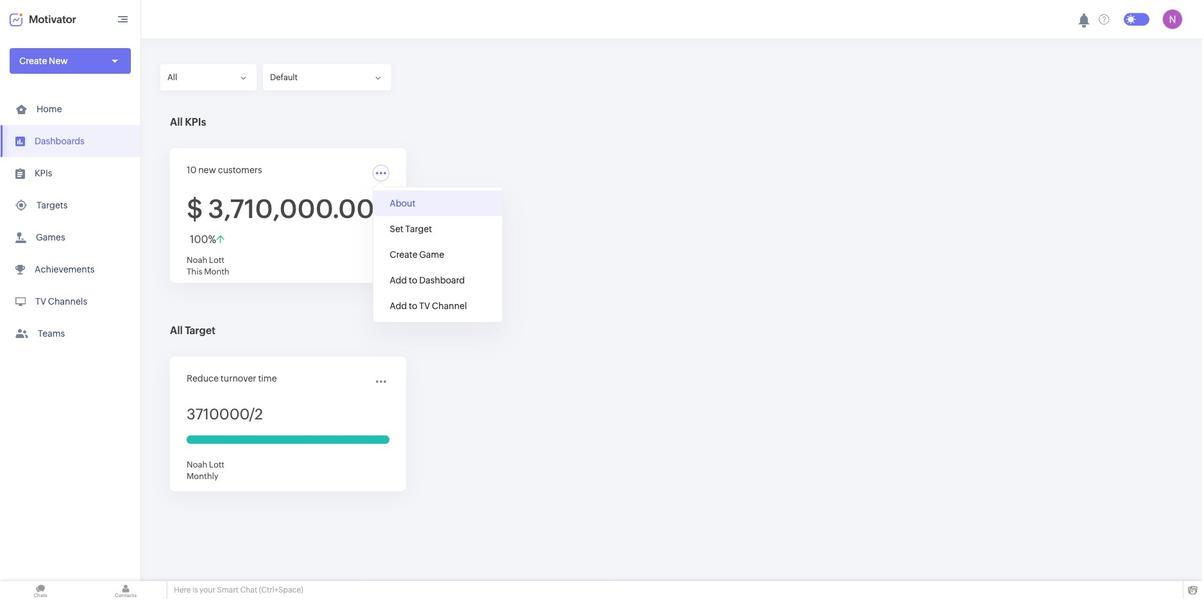 Task type: vqa. For each thing, say whether or not it's contained in the screenshot.
Create
yes



Task type: describe. For each thing, give the bounding box(es) containing it.
chat
[[240, 586, 257, 595]]

add for add to tv channel
[[390, 301, 407, 311]]

new
[[49, 56, 68, 66]]

list containing home
[[0, 93, 141, 350]]

dashboard
[[419, 275, 465, 285]]

1 horizontal spatial tv
[[419, 301, 430, 311]]

reduce turnover time
[[187, 373, 277, 384]]

noah for monthly
[[187, 460, 207, 470]]

all for all kpis
[[170, 116, 183, 128]]

set
[[390, 224, 404, 234]]

contacts image
[[85, 581, 166, 599]]

lott for noah lott this month
[[209, 255, 225, 265]]

noah lott this month
[[187, 255, 230, 277]]

$
[[187, 194, 203, 224]]

set target
[[390, 224, 432, 234]]

create game
[[390, 249, 444, 260]]

customers
[[218, 165, 262, 175]]

$ 3,710,000.00
[[187, 194, 375, 224]]

reduce
[[187, 373, 219, 384]]

all for all target
[[170, 325, 183, 337]]

dashboards
[[35, 136, 85, 146]]

(ctrl+space)
[[259, 586, 303, 595]]

channels
[[48, 296, 87, 307]]

chats image
[[0, 581, 81, 599]]

turnover
[[221, 373, 256, 384]]

all target
[[170, 325, 216, 337]]

noah lott monthly
[[187, 460, 225, 481]]

smart
[[217, 586, 239, 595]]

3710000
[[187, 406, 250, 423]]

/
[[250, 406, 255, 423]]

month
[[204, 267, 230, 277]]

this
[[187, 267, 202, 277]]

0 vertical spatial kpis
[[185, 116, 206, 128]]

here
[[174, 586, 191, 595]]



Task type: locate. For each thing, give the bounding box(es) containing it.
new
[[198, 165, 216, 175]]

noah up monthly
[[187, 460, 207, 470]]

to down add to dashboard
[[409, 301, 418, 311]]

1 horizontal spatial kpis
[[185, 116, 206, 128]]

1 vertical spatial kpis
[[35, 168, 52, 178]]

add to dashboard
[[390, 275, 465, 285]]

100%
[[190, 234, 216, 246]]

about
[[390, 198, 416, 208]]

tv channels
[[35, 296, 87, 307]]

0 horizontal spatial kpis
[[35, 168, 52, 178]]

create new
[[19, 56, 68, 66]]

add down add to dashboard
[[390, 301, 407, 311]]

2
[[255, 406, 263, 423]]

3710000 / 2
[[187, 406, 263, 423]]

all kpis
[[170, 116, 206, 128]]

10 new customers
[[187, 165, 262, 175]]

2 add from the top
[[390, 301, 407, 311]]

create
[[19, 56, 47, 66], [390, 249, 418, 260]]

10
[[187, 165, 197, 175]]

kpis up '10'
[[185, 116, 206, 128]]

1 noah from the top
[[187, 255, 207, 265]]

0 vertical spatial to
[[409, 275, 418, 285]]

add down create game
[[390, 275, 407, 285]]

0 vertical spatial noah
[[187, 255, 207, 265]]

1 vertical spatial target
[[185, 325, 216, 337]]

achievements
[[35, 264, 94, 275]]

add
[[390, 275, 407, 285], [390, 301, 407, 311]]

0 vertical spatial add
[[390, 275, 407, 285]]

noah up this
[[187, 255, 207, 265]]

2 noah from the top
[[187, 460, 207, 470]]

to down create game
[[409, 275, 418, 285]]

targets
[[37, 200, 68, 210]]

1 vertical spatial to
[[409, 301, 418, 311]]

create left new
[[19, 56, 47, 66]]

2 lott from the top
[[209, 460, 225, 470]]

0 vertical spatial create
[[19, 56, 47, 66]]

target for set target
[[405, 224, 432, 234]]

target for all target
[[185, 325, 216, 337]]

lott inside noah lott monthly
[[209, 460, 225, 470]]

target up 'reduce'
[[185, 325, 216, 337]]

1 vertical spatial lott
[[209, 460, 225, 470]]

1 horizontal spatial create
[[390, 249, 418, 260]]

target
[[405, 224, 432, 234], [185, 325, 216, 337]]

0 horizontal spatial tv
[[35, 296, 46, 307]]

0 vertical spatial lott
[[209, 255, 225, 265]]

tv
[[35, 296, 46, 307], [419, 301, 430, 311]]

motivator
[[29, 13, 76, 25]]

lott inside noah lott this month
[[209, 255, 225, 265]]

1 horizontal spatial target
[[405, 224, 432, 234]]

home
[[37, 104, 62, 114]]

0 vertical spatial all
[[170, 116, 183, 128]]

create down set
[[390, 249, 418, 260]]

teams
[[38, 329, 65, 339]]

game
[[419, 249, 444, 260]]

kpis up targets
[[35, 168, 52, 178]]

noah inside noah lott this month
[[187, 255, 207, 265]]

create for create game
[[390, 249, 418, 260]]

1 to from the top
[[409, 275, 418, 285]]

0 horizontal spatial create
[[19, 56, 47, 66]]

user image
[[1163, 9, 1183, 30]]

create for create new
[[19, 56, 47, 66]]

noah for this
[[187, 255, 207, 265]]

here is your smart chat (ctrl+space)
[[174, 586, 303, 595]]

1 vertical spatial add
[[390, 301, 407, 311]]

all
[[170, 116, 183, 128], [170, 325, 183, 337]]

games
[[36, 232, 65, 243]]

lott up monthly
[[209, 460, 225, 470]]

lott up month on the left top of page
[[209, 255, 225, 265]]

your
[[200, 586, 216, 595]]

time
[[258, 373, 277, 384]]

to
[[409, 275, 418, 285], [409, 301, 418, 311]]

1 vertical spatial noah
[[187, 460, 207, 470]]

lott for noah lott monthly
[[209, 460, 225, 470]]

0 horizontal spatial target
[[185, 325, 216, 337]]

2 to from the top
[[409, 301, 418, 311]]

kpis
[[185, 116, 206, 128], [35, 168, 52, 178]]

to for tv
[[409, 301, 418, 311]]

target right set
[[405, 224, 432, 234]]

add to tv channel
[[390, 301, 467, 311]]

1 add from the top
[[390, 275, 407, 285]]

3,710,000.00
[[208, 194, 375, 224]]

is
[[192, 586, 198, 595]]

add for add to dashboard
[[390, 275, 407, 285]]

tv left channels at the left of page
[[35, 296, 46, 307]]

channel
[[432, 301, 467, 311]]

list
[[0, 93, 141, 350]]

1 all from the top
[[170, 116, 183, 128]]

2 all from the top
[[170, 325, 183, 337]]

monthly
[[187, 472, 219, 481]]

to for dashboard
[[409, 275, 418, 285]]

lott
[[209, 255, 225, 265], [209, 460, 225, 470]]

1 vertical spatial all
[[170, 325, 183, 337]]

1 lott from the top
[[209, 255, 225, 265]]

noah
[[187, 255, 207, 265], [187, 460, 207, 470]]

0 vertical spatial target
[[405, 224, 432, 234]]

noah inside noah lott monthly
[[187, 460, 207, 470]]

1 vertical spatial create
[[390, 249, 418, 260]]

tv left channel
[[419, 301, 430, 311]]



